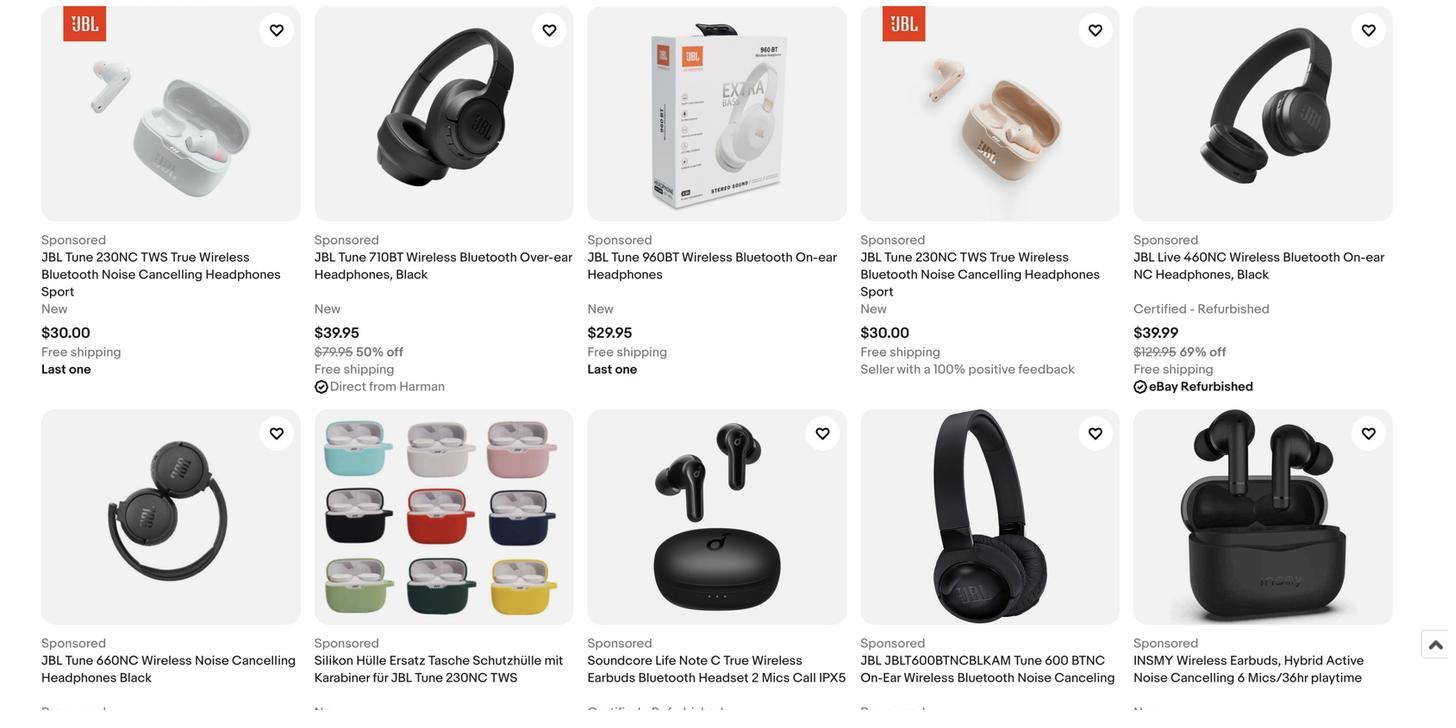 Task type: locate. For each thing, give the bounding box(es) containing it.
ear inside sponsored jbl tune 960bt wireless bluetooth on-ear headphones
[[818, 250, 837, 265]]

refurbished down the 69%
[[1181, 379, 1253, 395]]

3 ear from the left
[[1366, 250, 1384, 265]]

1 headphones, from the left
[[314, 267, 393, 283]]

jbl inside "sponsored jbl live 460nc wireless bluetooth on-ear nc headphones, black"
[[1134, 250, 1155, 265]]

tune left the 710bt
[[338, 250, 366, 265]]

230nc
[[96, 250, 138, 265], [915, 250, 957, 265], [446, 671, 488, 686]]

1 horizontal spatial sport
[[861, 284, 893, 300]]

1 new from the left
[[41, 302, 67, 317]]

0 horizontal spatial last
[[41, 362, 66, 377]]

jbl down ersatz
[[391, 671, 412, 686]]

0 horizontal spatial off
[[387, 345, 403, 360]]

last
[[41, 362, 66, 377], [587, 362, 612, 377]]

new up $30.00 text field at the left top of page
[[41, 302, 67, 317]]

new inside sponsored jbl tune 230nc tws true wireless bluetooth noise cancelling headphones sport new $30.00 free shipping last one
[[41, 302, 67, 317]]

230nc inside sponsored jbl tune 230nc tws true wireless bluetooth noise cancelling headphones sport new $30.00 free shipping last one
[[96, 250, 138, 265]]

0 horizontal spatial black
[[120, 671, 152, 686]]

black down the 710bt
[[396, 267, 428, 283]]

jbl inside sponsored jbl jblt600btncblkam tune 600 btnc on-ear wireless bluetooth noise canceling
[[861, 653, 882, 669]]

one
[[69, 362, 91, 377], [615, 362, 637, 377]]

$29.95 text field
[[587, 324, 632, 343]]

over-
[[520, 250, 554, 265]]

free shipping text field down $30.00 text field at the left top of page
[[41, 344, 121, 361]]

jbl left 660nc
[[41, 653, 62, 669]]

black inside the "sponsored jbl tune 710bt wireless bluetooth over-ear headphones, black"
[[396, 267, 428, 283]]

bluetooth
[[460, 250, 517, 265], [735, 250, 793, 265], [1283, 250, 1340, 265], [41, 267, 99, 283], [861, 267, 918, 283], [638, 671, 696, 686], [957, 671, 1015, 686]]

new text field up $30.00 text box
[[861, 301, 887, 318]]

shipping
[[70, 345, 121, 360], [617, 345, 667, 360], [890, 345, 940, 360], [344, 362, 394, 377], [1163, 362, 1213, 377]]

free
[[41, 345, 68, 360], [587, 345, 614, 360], [861, 345, 887, 360], [314, 362, 341, 377], [1134, 362, 1160, 377]]

shipping down $30.00 text field at the left top of page
[[70, 345, 121, 360]]

black up certified - refurbished text box
[[1237, 267, 1269, 283]]

Direct from Harman text field
[[330, 378, 445, 396]]

4 new from the left
[[861, 302, 887, 317]]

0 vertical spatial sponsored text field
[[314, 232, 379, 249]]

note
[[679, 653, 708, 669]]

1 vertical spatial sponsored text field
[[314, 635, 379, 652]]

headphones inside sponsored jbl tune 230nc tws true wireless bluetooth noise cancelling headphones sport new $30.00 free shipping seller with a 100% positive feedback
[[1025, 267, 1100, 283]]

refurbished inside text box
[[1181, 379, 1253, 395]]

new inside new $39.95 $79.95 50% off free shipping
[[314, 302, 341, 317]]

0 horizontal spatial on-
[[796, 250, 818, 265]]

sport inside sponsored jbl tune 230nc tws true wireless bluetooth noise cancelling headphones sport new $30.00 free shipping seller with a 100% positive feedback
[[861, 284, 893, 300]]

bluetooth inside "sponsored jbl live 460nc wireless bluetooth on-ear nc headphones, black"
[[1283, 250, 1340, 265]]

off
[[387, 345, 403, 360], [1210, 345, 1226, 360]]

2 horizontal spatial black
[[1237, 267, 1269, 283]]

sponsored inside sponsored jbl tune 660nc wireless noise cancelling headphones black
[[41, 636, 106, 652]]

bluetooth inside sponsored jbl tune 960bt wireless bluetooth on-ear headphones
[[735, 250, 793, 265]]

sport inside sponsored jbl tune 230nc tws true wireless bluetooth noise cancelling headphones sport new $30.00 free shipping last one
[[41, 284, 74, 300]]

1 horizontal spatial last one text field
[[587, 361, 637, 378]]

headphones, down the 710bt
[[314, 267, 393, 283]]

230nc for sponsored jbl tune 230nc tws true wireless bluetooth noise cancelling headphones sport new $30.00 free shipping last one
[[96, 250, 138, 265]]

1 horizontal spatial headphones,
[[1156, 267, 1234, 283]]

c
[[711, 653, 721, 669]]

nc
[[1134, 267, 1153, 283]]

refurbished right the -
[[1198, 302, 1270, 317]]

0 horizontal spatial last one text field
[[41, 361, 91, 378]]

1 one from the left
[[69, 362, 91, 377]]

headphones
[[205, 267, 281, 283], [587, 267, 663, 283], [1025, 267, 1100, 283], [41, 671, 117, 686]]

tune inside sponsored jbl tune 660nc wireless noise cancelling headphones black
[[65, 653, 93, 669]]

shipping down 50%
[[344, 362, 394, 377]]

jbl right over-
[[587, 250, 609, 265]]

shipping down $29.95 text field
[[617, 345, 667, 360]]

für
[[373, 671, 388, 686]]

sponsored inside sponsored soundcore life note c true wireless earbuds bluetooth headset 2 mics call ipx5
[[587, 636, 652, 652]]

free down $30.00 text field at the left top of page
[[41, 345, 68, 360]]

New text field
[[587, 301, 614, 318], [861, 301, 887, 318]]

wireless inside sponsored jbl tune 230nc tws true wireless bluetooth noise cancelling headphones sport new $30.00 free shipping seller with a 100% positive feedback
[[1018, 250, 1069, 265]]

ear inside "sponsored jbl live 460nc wireless bluetooth on-ear nc headphones, black"
[[1366, 250, 1384, 265]]

2 new text field from the left
[[314, 301, 341, 318]]

jbl inside sponsored jbl tune 230nc tws true wireless bluetooth noise cancelling headphones sport new $30.00 free shipping last one
[[41, 250, 62, 265]]

1 last one text field from the left
[[41, 361, 91, 378]]

free inside certified - refurbished $39.99 $129.95 69% off free shipping
[[1134, 362, 1160, 377]]

cancelling inside sponsored jbl tune 660nc wireless noise cancelling headphones black
[[232, 653, 296, 669]]

sponsored for sponsored jbl tune 710bt wireless bluetooth over-ear headphones, black
[[314, 233, 379, 248]]

Certified - Refurbished text field
[[1134, 301, 1270, 318]]

sponsored text field up the 710bt
[[314, 232, 379, 249]]

on- inside sponsored jbl jblt600btncblkam tune 600 btnc on-ear wireless bluetooth noise canceling
[[861, 671, 883, 686]]

sponsored inside sponsored jbl tune 960bt wireless bluetooth on-ear headphones
[[587, 233, 652, 248]]

0 horizontal spatial new text field
[[587, 301, 614, 318]]

sponsored text field up silikon
[[314, 635, 379, 652]]

2 sponsored text field from the top
[[314, 635, 379, 652]]

true for sponsored jbl tune 230nc tws true wireless bluetooth noise cancelling headphones sport new $30.00 free shipping last one
[[171, 250, 196, 265]]

true inside sponsored soundcore life note c true wireless earbuds bluetooth headset 2 mics call ipx5
[[723, 653, 749, 669]]

new up $29.95
[[587, 302, 614, 317]]

harman
[[399, 379, 445, 395]]

tws inside sponsored silikon hülle ersatz tasche schutzhülle mit karabiner für jbl tune 230nc tws
[[490, 671, 517, 686]]

new text field up $30.00 text field at the left top of page
[[41, 301, 67, 318]]

tune inside sponsored jbl tune 960bt wireless bluetooth on-ear headphones
[[611, 250, 639, 265]]

1 sponsored text field from the top
[[314, 232, 379, 249]]

new text field up $39.95 text field
[[314, 301, 341, 318]]

wireless inside "sponsored jbl live 460nc wireless bluetooth on-ear nc headphones, black"
[[1229, 250, 1280, 265]]

2 new from the left
[[314, 302, 341, 317]]

1 horizontal spatial ear
[[818, 250, 837, 265]]

black down 660nc
[[120, 671, 152, 686]]

sponsored inside the "sponsored jbl tune 710bt wireless bluetooth over-ear headphones, black"
[[314, 233, 379, 248]]

jbl up $30.00 text box
[[861, 250, 882, 265]]

free down $79.95
[[314, 362, 341, 377]]

tune left 600
[[1014, 653, 1042, 669]]

jbl inside sponsored jbl tune 230nc tws true wireless bluetooth noise cancelling headphones sport new $30.00 free shipping seller with a 100% positive feedback
[[861, 250, 882, 265]]

New text field
[[41, 301, 67, 318], [314, 301, 341, 318]]

one down $30.00 text field at the left top of page
[[69, 362, 91, 377]]

tune
[[65, 250, 93, 265], [338, 250, 366, 265], [611, 250, 639, 265], [885, 250, 913, 265], [65, 653, 93, 669], [1014, 653, 1042, 669], [415, 671, 443, 686]]

new up $30.00 text box
[[861, 302, 887, 317]]

free down $129.95
[[1134, 362, 1160, 377]]

2 headphones, from the left
[[1156, 267, 1234, 283]]

jbl
[[41, 250, 62, 265], [314, 250, 335, 265], [587, 250, 609, 265], [861, 250, 882, 265], [1134, 250, 1155, 265], [41, 653, 62, 669], [861, 653, 882, 669], [391, 671, 412, 686]]

sponsored inside sponsored insmy wireless earbuds, hybrid active noise cancelling 6 mics/36hr playtime
[[1134, 636, 1198, 652]]

sponsored for sponsored jbl tune 660nc wireless noise cancelling headphones black
[[41, 636, 106, 652]]

0 horizontal spatial sport
[[41, 284, 74, 300]]

1 horizontal spatial $30.00
[[861, 324, 910, 343]]

jbl up $30.00 text field at the left top of page
[[41, 250, 62, 265]]

1 ear from the left
[[554, 250, 572, 265]]

black
[[396, 267, 428, 283], [1237, 267, 1269, 283], [120, 671, 152, 686]]

230nc inside sponsored jbl tune 230nc tws true wireless bluetooth noise cancelling headphones sport new $30.00 free shipping seller with a 100% positive feedback
[[915, 250, 957, 265]]

bluetooth inside sponsored jbl tune 230nc tws true wireless bluetooth noise cancelling headphones sport new $30.00 free shipping seller with a 100% positive feedback
[[861, 267, 918, 283]]

wireless inside the "sponsored jbl tune 710bt wireless bluetooth over-ear headphones, black"
[[406, 250, 457, 265]]

ipx5
[[819, 671, 846, 686]]

1 horizontal spatial black
[[396, 267, 428, 283]]

new text field up $29.95
[[587, 301, 614, 318]]

true inside sponsored jbl tune 230nc tws true wireless bluetooth noise cancelling headphones sport new $30.00 free shipping seller with a 100% positive feedback
[[990, 250, 1015, 265]]

jbl left jblt600btncblkam
[[861, 653, 882, 669]]

noise
[[102, 267, 136, 283], [921, 267, 955, 283], [195, 653, 229, 669], [1017, 671, 1052, 686], [1134, 671, 1168, 686]]

tws for sponsored jbl tune 230nc tws true wireless bluetooth noise cancelling headphones sport new $30.00 free shipping last one
[[141, 250, 168, 265]]

jbl for sponsored jbl tune 710bt wireless bluetooth over-ear headphones, black
[[314, 250, 335, 265]]

free up seller
[[861, 345, 887, 360]]

on- inside "sponsored jbl live 460nc wireless bluetooth on-ear nc headphones, black"
[[1343, 250, 1366, 265]]

2 new text field from the left
[[861, 301, 887, 318]]

wireless inside sponsored jbl tune 960bt wireless bluetooth on-ear headphones
[[682, 250, 733, 265]]

free down $29.95
[[587, 345, 614, 360]]

shipping up the with
[[890, 345, 940, 360]]

jbl for sponsored jbl jblt600btncblkam tune 600 btnc on-ear wireless bluetooth noise canceling
[[861, 653, 882, 669]]

true
[[171, 250, 196, 265], [990, 250, 1015, 265], [723, 653, 749, 669]]

ear
[[883, 671, 901, 686]]

black inside "sponsored jbl live 460nc wireless bluetooth on-ear nc headphones, black"
[[1237, 267, 1269, 283]]

2 one from the left
[[615, 362, 637, 377]]

wireless inside sponsored jbl tune 230nc tws true wireless bluetooth noise cancelling headphones sport new $30.00 free shipping last one
[[199, 250, 250, 265]]

1 horizontal spatial true
[[723, 653, 749, 669]]

sport
[[41, 284, 74, 300], [861, 284, 893, 300]]

new $39.95 $79.95 50% off free shipping
[[314, 302, 403, 377]]

cancelling
[[139, 267, 203, 283], [958, 267, 1022, 283], [232, 653, 296, 669], [1171, 671, 1235, 686]]

$39.95 text field
[[314, 324, 359, 343]]

last one text field down $30.00 text field at the left top of page
[[41, 361, 91, 378]]

schutzhülle
[[473, 653, 541, 669]]

ear inside the "sponsored jbl tune 710bt wireless bluetooth over-ear headphones, black"
[[554, 250, 572, 265]]

jbl left the 710bt
[[314, 250, 335, 265]]

free inside new $29.95 free shipping last one
[[587, 345, 614, 360]]

2 horizontal spatial ear
[[1366, 250, 1384, 265]]

2 horizontal spatial true
[[990, 250, 1015, 265]]

jbl for sponsored jbl tune 660nc wireless noise cancelling headphones black
[[41, 653, 62, 669]]

$39.99 text field
[[1134, 324, 1179, 343]]

1 new text field from the left
[[587, 301, 614, 318]]

$30.00 inside sponsored jbl tune 230nc tws true wireless bluetooth noise cancelling headphones sport new $30.00 free shipping seller with a 100% positive feedback
[[861, 324, 910, 343]]

1 horizontal spatial new text field
[[861, 301, 887, 318]]

sponsored text field for jbl tune 710bt wireless bluetooth over-ear headphones, black
[[314, 232, 379, 249]]

noise inside sponsored insmy wireless earbuds, hybrid active noise cancelling 6 mics/36hr playtime
[[1134, 671, 1168, 686]]

black inside sponsored jbl tune 660nc wireless noise cancelling headphones black
[[120, 671, 152, 686]]

free inside sponsored jbl tune 230nc tws true wireless bluetooth noise cancelling headphones sport new $30.00 free shipping seller with a 100% positive feedback
[[861, 345, 887, 360]]

sponsored inside sponsored jbl jblt600btncblkam tune 600 btnc on-ear wireless bluetooth noise canceling
[[861, 636, 925, 652]]

earbuds
[[587, 671, 635, 686]]

0 horizontal spatial new text field
[[41, 301, 67, 318]]

1 horizontal spatial last
[[587, 362, 612, 377]]

tune inside the "sponsored jbl tune 710bt wireless bluetooth over-ear headphones, black"
[[338, 250, 366, 265]]

0 horizontal spatial headphones,
[[314, 267, 393, 283]]

bluetooth inside sponsored jbl tune 230nc tws true wireless bluetooth noise cancelling headphones sport new $30.00 free shipping last one
[[41, 267, 99, 283]]

sponsored inside sponsored jbl tune 230nc tws true wireless bluetooth noise cancelling headphones sport new $30.00 free shipping last one
[[41, 233, 106, 248]]

0 horizontal spatial tws
[[141, 250, 168, 265]]

3 new from the left
[[587, 302, 614, 317]]

600
[[1045, 653, 1069, 669]]

new inside sponsored jbl tune 230nc tws true wireless bluetooth noise cancelling headphones sport new $30.00 free shipping seller with a 100% positive feedback
[[861, 302, 887, 317]]

seller
[[861, 362, 894, 377]]

mics/36hr
[[1248, 671, 1308, 686]]

true inside sponsored jbl tune 230nc tws true wireless bluetooth noise cancelling headphones sport new $30.00 free shipping last one
[[171, 250, 196, 265]]

a
[[924, 362, 931, 377]]

sponsored for sponsored insmy wireless earbuds, hybrid active noise cancelling 6 mics/36hr playtime
[[1134, 636, 1198, 652]]

tune for sponsored jbl tune 230nc tws true wireless bluetooth noise cancelling headphones sport new $30.00 free shipping seller with a 100% positive feedback
[[885, 250, 913, 265]]

sponsored for sponsored jbl live 460nc wireless bluetooth on-ear nc headphones, black
[[1134, 233, 1198, 248]]

2 last one text field from the left
[[587, 361, 637, 378]]

1 horizontal spatial one
[[615, 362, 637, 377]]

2 horizontal spatial 230nc
[[915, 250, 957, 265]]

headphones,
[[314, 267, 393, 283], [1156, 267, 1234, 283]]

hülle
[[356, 653, 386, 669]]

free shipping text field up ebay
[[1134, 361, 1213, 378]]

None text field
[[41, 704, 106, 710]]

1 horizontal spatial 230nc
[[446, 671, 488, 686]]

tws
[[141, 250, 168, 265], [960, 250, 987, 265], [490, 671, 517, 686]]

1 new text field from the left
[[41, 301, 67, 318]]

from
[[369, 379, 397, 395]]

2 horizontal spatial on-
[[1343, 250, 1366, 265]]

1 horizontal spatial new text field
[[314, 301, 341, 318]]

None text field
[[314, 704, 341, 710], [587, 704, 723, 710], [861, 704, 925, 710], [1134, 704, 1160, 710], [314, 704, 341, 710], [587, 704, 723, 710], [861, 704, 925, 710], [1134, 704, 1160, 710]]

0 horizontal spatial $30.00
[[41, 324, 90, 343]]

tune up $30.00 text box
[[885, 250, 913, 265]]

shipping inside new $29.95 free shipping last one
[[617, 345, 667, 360]]

1 off from the left
[[387, 345, 403, 360]]

sponsored inside sponsored jbl tune 230nc tws true wireless bluetooth noise cancelling headphones sport new $30.00 free shipping seller with a 100% positive feedback
[[861, 233, 925, 248]]

free shipping text field for sponsored jbl tune 230nc tws true wireless bluetooth noise cancelling headphones sport new $30.00 free shipping seller with a 100% positive feedback
[[861, 344, 940, 361]]

jbl up nc
[[1134, 250, 1155, 265]]

last down $30.00 text field at the left top of page
[[41, 362, 66, 377]]

sponsored for sponsored soundcore life note c true wireless earbuds bluetooth headset 2 mics call ipx5
[[587, 636, 652, 652]]

0 horizontal spatial ear
[[554, 250, 572, 265]]

refurbished
[[1198, 302, 1270, 317], [1181, 379, 1253, 395]]

tws for sponsored jbl tune 230nc tws true wireless bluetooth noise cancelling headphones sport new $30.00 free shipping seller with a 100% positive feedback
[[960, 250, 987, 265]]

sport up $30.00 text box
[[861, 284, 893, 300]]

jbl for sponsored jbl tune 230nc tws true wireless bluetooth noise cancelling headphones sport new $30.00 free shipping seller with a 100% positive feedback
[[861, 250, 882, 265]]

1 vertical spatial refurbished
[[1181, 379, 1253, 395]]

0 horizontal spatial true
[[171, 250, 196, 265]]

one down $29.95 text field
[[615, 362, 637, 377]]

tune left 660nc
[[65, 653, 93, 669]]

ear
[[554, 250, 572, 265], [818, 250, 837, 265], [1366, 250, 1384, 265]]

2 $30.00 from the left
[[861, 324, 910, 343]]

tune inside sponsored silikon hülle ersatz tasche schutzhülle mit karabiner für jbl tune 230nc tws
[[415, 671, 443, 686]]

0 horizontal spatial 230nc
[[96, 250, 138, 265]]

on- inside sponsored jbl tune 960bt wireless bluetooth on-ear headphones
[[796, 250, 818, 265]]

jbl for sponsored jbl tune 230nc tws true wireless bluetooth noise cancelling headphones sport new $30.00 free shipping last one
[[41, 250, 62, 265]]

sport up $30.00 text field at the left top of page
[[41, 284, 74, 300]]

off right the 69%
[[1210, 345, 1226, 360]]

on- for sponsored jbl jblt600btncblkam tune 600 btnc on-ear wireless bluetooth noise canceling
[[861, 671, 883, 686]]

last one text field down $29.95 text field
[[587, 361, 637, 378]]

free inside sponsored jbl tune 230nc tws true wireless bluetooth noise cancelling headphones sport new $30.00 free shipping last one
[[41, 345, 68, 360]]

tune up $30.00 text field at the left top of page
[[65, 250, 93, 265]]

off right 50%
[[387, 345, 403, 360]]

Last one text field
[[41, 361, 91, 378], [587, 361, 637, 378]]

certified
[[1134, 302, 1187, 317]]

tune for sponsored jbl tune 660nc wireless noise cancelling headphones black
[[65, 653, 93, 669]]

jbl inside sponsored jbl tune 660nc wireless noise cancelling headphones black
[[41, 653, 62, 669]]

free inside new $39.95 $79.95 50% off free shipping
[[314, 362, 341, 377]]

previous price $129.95 69% off text field
[[1134, 344, 1226, 361]]

jblt600btncblkam
[[885, 653, 1011, 669]]

1 $30.00 from the left
[[41, 324, 90, 343]]

sport for sponsored jbl tune 230nc tws true wireless bluetooth noise cancelling headphones sport new $30.00 free shipping last one
[[41, 284, 74, 300]]

new inside new $29.95 free shipping last one
[[587, 302, 614, 317]]

$30.00 text field
[[861, 324, 910, 343]]

feedback
[[1018, 362, 1075, 377]]

tune left the 960bt
[[611, 250, 639, 265]]

noise inside sponsored jbl jblt600btncblkam tune 600 btnc on-ear wireless bluetooth noise canceling
[[1017, 671, 1052, 686]]

Sponsored text field
[[314, 232, 379, 249], [314, 635, 379, 652]]

sport for sponsored jbl tune 230nc tws true wireless bluetooth noise cancelling headphones sport new $30.00 free shipping seller with a 100% positive feedback
[[861, 284, 893, 300]]

wireless
[[199, 250, 250, 265], [406, 250, 457, 265], [682, 250, 733, 265], [1018, 250, 1069, 265], [1229, 250, 1280, 265], [141, 653, 192, 669], [752, 653, 802, 669], [1176, 653, 1227, 669], [904, 671, 954, 686]]

sponsored silikon hülle ersatz tasche schutzhülle mit karabiner für jbl tune 230nc tws
[[314, 636, 563, 686]]

jbl inside sponsored jbl tune 960bt wireless bluetooth on-ear headphones
[[587, 250, 609, 265]]

2 last from the left
[[587, 362, 612, 377]]

new up $39.95 text field
[[314, 302, 341, 317]]

1 horizontal spatial off
[[1210, 345, 1226, 360]]

Free shipping text field
[[41, 344, 121, 361], [587, 344, 667, 361], [861, 344, 940, 361], [314, 361, 394, 378], [1134, 361, 1213, 378]]

50%
[[356, 345, 384, 360]]

tws inside sponsored jbl tune 230nc tws true wireless bluetooth noise cancelling headphones sport new $30.00 free shipping last one
[[141, 250, 168, 265]]

2 horizontal spatial tws
[[960, 250, 987, 265]]

shipping down the 69%
[[1163, 362, 1213, 377]]

2 sport from the left
[[861, 284, 893, 300]]

wireless inside sponsored insmy wireless earbuds, hybrid active noise cancelling 6 mics/36hr playtime
[[1176, 653, 1227, 669]]

earbuds,
[[1230, 653, 1281, 669]]

tws inside sponsored jbl tune 230nc tws true wireless bluetooth noise cancelling headphones sport new $30.00 free shipping seller with a 100% positive feedback
[[960, 250, 987, 265]]

$30.00 inside sponsored jbl tune 230nc tws true wireless bluetooth noise cancelling headphones sport new $30.00 free shipping last one
[[41, 324, 90, 343]]

free shipping text field up direct
[[314, 361, 394, 378]]

tune down tasche
[[415, 671, 443, 686]]

on-
[[796, 250, 818, 265], [1343, 250, 1366, 265], [861, 671, 883, 686]]

0 vertical spatial refurbished
[[1198, 302, 1270, 317]]

ear for 50%
[[554, 250, 572, 265]]

sponsored for sponsored silikon hülle ersatz tasche schutzhülle mit karabiner für jbl tune 230nc tws
[[314, 636, 379, 652]]

sponsored inside sponsored silikon hülle ersatz tasche schutzhülle mit karabiner für jbl tune 230nc tws
[[314, 636, 379, 652]]

true for sponsored soundcore life note c true wireless earbuds bluetooth headset 2 mics call ipx5
[[723, 653, 749, 669]]

0 horizontal spatial one
[[69, 362, 91, 377]]

1 horizontal spatial on-
[[861, 671, 883, 686]]

tune inside sponsored jbl tune 230nc tws true wireless bluetooth noise cancelling headphones sport new $30.00 free shipping last one
[[65, 250, 93, 265]]

new text field for $30.00
[[861, 301, 887, 318]]

new
[[41, 302, 67, 317], [314, 302, 341, 317], [587, 302, 614, 317], [861, 302, 887, 317]]

last down $29.95
[[587, 362, 612, 377]]

1 last from the left
[[41, 362, 66, 377]]

sponsored jbl tune 710bt wireless bluetooth over-ear headphones, black
[[314, 233, 572, 283]]

1 sport from the left
[[41, 284, 74, 300]]

positive
[[968, 362, 1016, 377]]

sponsored inside "sponsored jbl live 460nc wireless bluetooth on-ear nc headphones, black"
[[1134, 233, 1198, 248]]

jbl inside the "sponsored jbl tune 710bt wireless bluetooth over-ear headphones, black"
[[314, 250, 335, 265]]

new text field for $39.95
[[314, 301, 341, 318]]

new $29.95 free shipping last one
[[587, 302, 667, 377]]

insmy
[[1134, 653, 1174, 669]]

headphones, down 460nc at the right
[[1156, 267, 1234, 283]]

2 off from the left
[[1210, 345, 1226, 360]]

1 horizontal spatial tws
[[490, 671, 517, 686]]

free shipping text field down $29.95 text field
[[587, 344, 667, 361]]

Sponsored text field
[[41, 232, 106, 249], [587, 232, 652, 249], [861, 232, 925, 249], [1134, 232, 1198, 249], [41, 635, 106, 652], [587, 635, 652, 652], [861, 635, 925, 652], [1134, 635, 1198, 652]]

$30.00
[[41, 324, 90, 343], [861, 324, 910, 343]]

tune inside sponsored jbl tune 230nc tws true wireless bluetooth noise cancelling headphones sport new $30.00 free shipping seller with a 100% positive feedback
[[885, 250, 913, 265]]

2 ear from the left
[[818, 250, 837, 265]]

soundcore
[[587, 653, 652, 669]]

sponsored for sponsored jbl tune 230nc tws true wireless bluetooth noise cancelling headphones sport new $30.00 free shipping seller with a 100% positive feedback
[[861, 233, 925, 248]]

free shipping text field up the with
[[861, 344, 940, 361]]

Seller with a 100% positive feedback text field
[[861, 361, 1075, 378]]

last one text field for $29.95
[[587, 361, 637, 378]]

sponsored
[[41, 233, 106, 248], [314, 233, 379, 248], [587, 233, 652, 248], [861, 233, 925, 248], [1134, 233, 1198, 248], [41, 636, 106, 652], [314, 636, 379, 652], [587, 636, 652, 652], [861, 636, 925, 652], [1134, 636, 1198, 652]]



Task type: vqa. For each thing, say whether or not it's contained in the screenshot.
Headphones,
yes



Task type: describe. For each thing, give the bounding box(es) containing it.
$79.95
[[314, 345, 353, 360]]

tune inside sponsored jbl jblt600btncblkam tune 600 btnc on-ear wireless bluetooth noise canceling
[[1014, 653, 1042, 669]]

sponsored jbl tune 230nc tws true wireless bluetooth noise cancelling headphones sport new $30.00 free shipping last one
[[41, 233, 281, 377]]

certified - refurbished $39.99 $129.95 69% off free shipping
[[1134, 302, 1270, 377]]

-
[[1190, 302, 1195, 317]]

tune for sponsored jbl tune 230nc tws true wireless bluetooth noise cancelling headphones sport new $30.00 free shipping last one
[[65, 250, 93, 265]]

shipping inside sponsored jbl tune 230nc tws true wireless bluetooth noise cancelling headphones sport new $30.00 free shipping last one
[[70, 345, 121, 360]]

$29.95
[[587, 324, 632, 343]]

230nc inside sponsored silikon hülle ersatz tasche schutzhülle mit karabiner für jbl tune 230nc tws
[[446, 671, 488, 686]]

live
[[1158, 250, 1181, 265]]

cancelling inside sponsored jbl tune 230nc tws true wireless bluetooth noise cancelling headphones sport new $30.00 free shipping last one
[[139, 267, 203, 283]]

noise inside sponsored jbl tune 230nc tws true wireless bluetooth noise cancelling headphones sport new $30.00 free shipping last one
[[102, 267, 136, 283]]

jbl for sponsored jbl tune 960bt wireless bluetooth on-ear headphones
[[587, 250, 609, 265]]

sponsored jbl jblt600btncblkam tune 600 btnc on-ear wireless bluetooth noise canceling
[[861, 636, 1115, 686]]

on- for sponsored jbl live 460nc wireless bluetooth on-ear nc headphones, black
[[1343, 250, 1366, 265]]

canceling
[[1054, 671, 1115, 686]]

710bt
[[369, 250, 403, 265]]

silikon
[[314, 653, 353, 669]]

previous price $79.95 50% off text field
[[314, 344, 403, 361]]

$39.99
[[1134, 324, 1179, 343]]

wireless inside sponsored jbl jblt600btncblkam tune 600 btnc on-ear wireless bluetooth noise canceling
[[904, 671, 954, 686]]

tune for sponsored jbl tune 710bt wireless bluetooth over-ear headphones, black
[[338, 250, 366, 265]]

last one text field for $30.00
[[41, 361, 91, 378]]

headphones inside sponsored jbl tune 230nc tws true wireless bluetooth noise cancelling headphones sport new $30.00 free shipping last one
[[205, 267, 281, 283]]

free shipping text field for sponsored jbl tune 960bt wireless bluetooth on-ear headphones
[[587, 344, 667, 361]]

tasche
[[428, 653, 470, 669]]

2
[[752, 671, 759, 686]]

btnc
[[1071, 653, 1105, 669]]

on- for sponsored jbl tune 960bt wireless bluetooth on-ear headphones
[[796, 250, 818, 265]]

free shipping text field for sponsored jbl tune 230nc tws true wireless bluetooth noise cancelling headphones sport new $30.00 free shipping last one
[[41, 344, 121, 361]]

jbl inside sponsored silikon hülle ersatz tasche schutzhülle mit karabiner für jbl tune 230nc tws
[[391, 671, 412, 686]]

life
[[655, 653, 676, 669]]

new text field for $30.00
[[41, 301, 67, 318]]

shipping inside new $39.95 $79.95 50% off free shipping
[[344, 362, 394, 377]]

sponsored for sponsored jbl tune 960bt wireless bluetooth on-ear headphones
[[587, 233, 652, 248]]

noise inside sponsored jbl tune 230nc tws true wireless bluetooth noise cancelling headphones sport new $30.00 free shipping seller with a 100% positive feedback
[[921, 267, 955, 283]]

with
[[897, 362, 921, 377]]

headphones, inside "sponsored jbl live 460nc wireless bluetooth on-ear nc headphones, black"
[[1156, 267, 1234, 283]]

$30.00 for sponsored jbl tune 230nc tws true wireless bluetooth noise cancelling headphones sport new $30.00 free shipping seller with a 100% positive feedback
[[861, 324, 910, 343]]

sponsored for sponsored jbl tune 230nc tws true wireless bluetooth noise cancelling headphones sport new $30.00 free shipping last one
[[41, 233, 106, 248]]

sponsored soundcore life note c true wireless earbuds bluetooth headset 2 mics call ipx5
[[587, 636, 846, 686]]

last inside new $29.95 free shipping last one
[[587, 362, 612, 377]]

sponsored jbl tune 960bt wireless bluetooth on-ear headphones
[[587, 233, 837, 283]]

sponsored text field for silikon hülle ersatz tasche schutzhülle mit karabiner für jbl tune 230nc tws
[[314, 635, 379, 652]]

one inside sponsored jbl tune 230nc tws true wireless bluetooth noise cancelling headphones sport new $30.00 free shipping last one
[[69, 362, 91, 377]]

mit
[[544, 653, 563, 669]]

off inside new $39.95 $79.95 50% off free shipping
[[387, 345, 403, 360]]

shipping inside sponsored jbl tune 230nc tws true wireless bluetooth noise cancelling headphones sport new $30.00 free shipping seller with a 100% positive feedback
[[890, 345, 940, 360]]

wireless inside sponsored soundcore life note c true wireless earbuds bluetooth headset 2 mics call ipx5
[[752, 653, 802, 669]]

headset
[[699, 671, 749, 686]]

ear for $39.99
[[1366, 250, 1384, 265]]

6
[[1237, 671, 1245, 686]]

69%
[[1179, 345, 1207, 360]]

jbl for sponsored jbl live 460nc wireless bluetooth on-ear nc headphones, black
[[1134, 250, 1155, 265]]

wireless inside sponsored jbl tune 660nc wireless noise cancelling headphones black
[[141, 653, 192, 669]]

sponsored jbl tune 230nc tws true wireless bluetooth noise cancelling headphones sport new $30.00 free shipping seller with a 100% positive feedback
[[861, 233, 1100, 377]]

tune for sponsored jbl tune 960bt wireless bluetooth on-ear headphones
[[611, 250, 639, 265]]

ersatz
[[389, 653, 425, 669]]

960bt
[[642, 250, 679, 265]]

headphones, inside the "sponsored jbl tune 710bt wireless bluetooth over-ear headphones, black"
[[314, 267, 393, 283]]

230nc for sponsored jbl tune 230nc tws true wireless bluetooth noise cancelling headphones sport new $30.00 free shipping seller with a 100% positive feedback
[[915, 250, 957, 265]]

last inside sponsored jbl tune 230nc tws true wireless bluetooth noise cancelling headphones sport new $30.00 free shipping last one
[[41, 362, 66, 377]]

hybrid
[[1284, 653, 1323, 669]]

bluetooth inside sponsored jbl jblt600btncblkam tune 600 btnc on-ear wireless bluetooth noise canceling
[[957, 671, 1015, 686]]

bluetooth inside the "sponsored jbl tune 710bt wireless bluetooth over-ear headphones, black"
[[460, 250, 517, 265]]

direct from harman
[[330, 379, 445, 395]]

cancelling inside sponsored jbl tune 230nc tws true wireless bluetooth noise cancelling headphones sport new $30.00 free shipping seller with a 100% positive feedback
[[958, 267, 1022, 283]]

100%
[[934, 362, 965, 377]]

true for sponsored jbl tune 230nc tws true wireless bluetooth noise cancelling headphones sport new $30.00 free shipping seller with a 100% positive feedback
[[990, 250, 1015, 265]]

cancelling inside sponsored insmy wireless earbuds, hybrid active noise cancelling 6 mics/36hr playtime
[[1171, 671, 1235, 686]]

karabiner
[[314, 671, 370, 686]]

$30.00 text field
[[41, 324, 90, 343]]

ebay refurbished
[[1149, 379, 1253, 395]]

headphones inside sponsored jbl tune 960bt wireless bluetooth on-ear headphones
[[587, 267, 663, 283]]

660nc
[[96, 653, 138, 669]]

shipping inside certified - refurbished $39.99 $129.95 69% off free shipping
[[1163, 362, 1213, 377]]

playtime
[[1311, 671, 1362, 686]]

sponsored jbl live 460nc wireless bluetooth on-ear nc headphones, black
[[1134, 233, 1384, 283]]

noise inside sponsored jbl tune 660nc wireless noise cancelling headphones black
[[195, 653, 229, 669]]

active
[[1326, 653, 1364, 669]]

$30.00 for sponsored jbl tune 230nc tws true wireless bluetooth noise cancelling headphones sport new $30.00 free shipping last one
[[41, 324, 90, 343]]

$129.95
[[1134, 345, 1177, 360]]

refurbished inside certified - refurbished $39.99 $129.95 69% off free shipping
[[1198, 302, 1270, 317]]

sponsored insmy wireless earbuds, hybrid active noise cancelling 6 mics/36hr playtime
[[1134, 636, 1364, 686]]

call
[[793, 671, 816, 686]]

new text field for $29.95
[[587, 301, 614, 318]]

direct
[[330, 379, 366, 395]]

sponsored for sponsored jbl jblt600btncblkam tune 600 btnc on-ear wireless bluetooth noise canceling
[[861, 636, 925, 652]]

bluetooth inside sponsored soundcore life note c true wireless earbuds bluetooth headset 2 mics call ipx5
[[638, 671, 696, 686]]

$39.95
[[314, 324, 359, 343]]

eBay Refurbished text field
[[1149, 378, 1253, 396]]

headphones inside sponsored jbl tune 660nc wireless noise cancelling headphones black
[[41, 671, 117, 686]]

460nc
[[1184, 250, 1227, 265]]

sponsored jbl tune 660nc wireless noise cancelling headphones black
[[41, 636, 296, 686]]

mics
[[762, 671, 790, 686]]

ebay
[[1149, 379, 1178, 395]]

one inside new $29.95 free shipping last one
[[615, 362, 637, 377]]

off inside certified - refurbished $39.99 $129.95 69% off free shipping
[[1210, 345, 1226, 360]]



